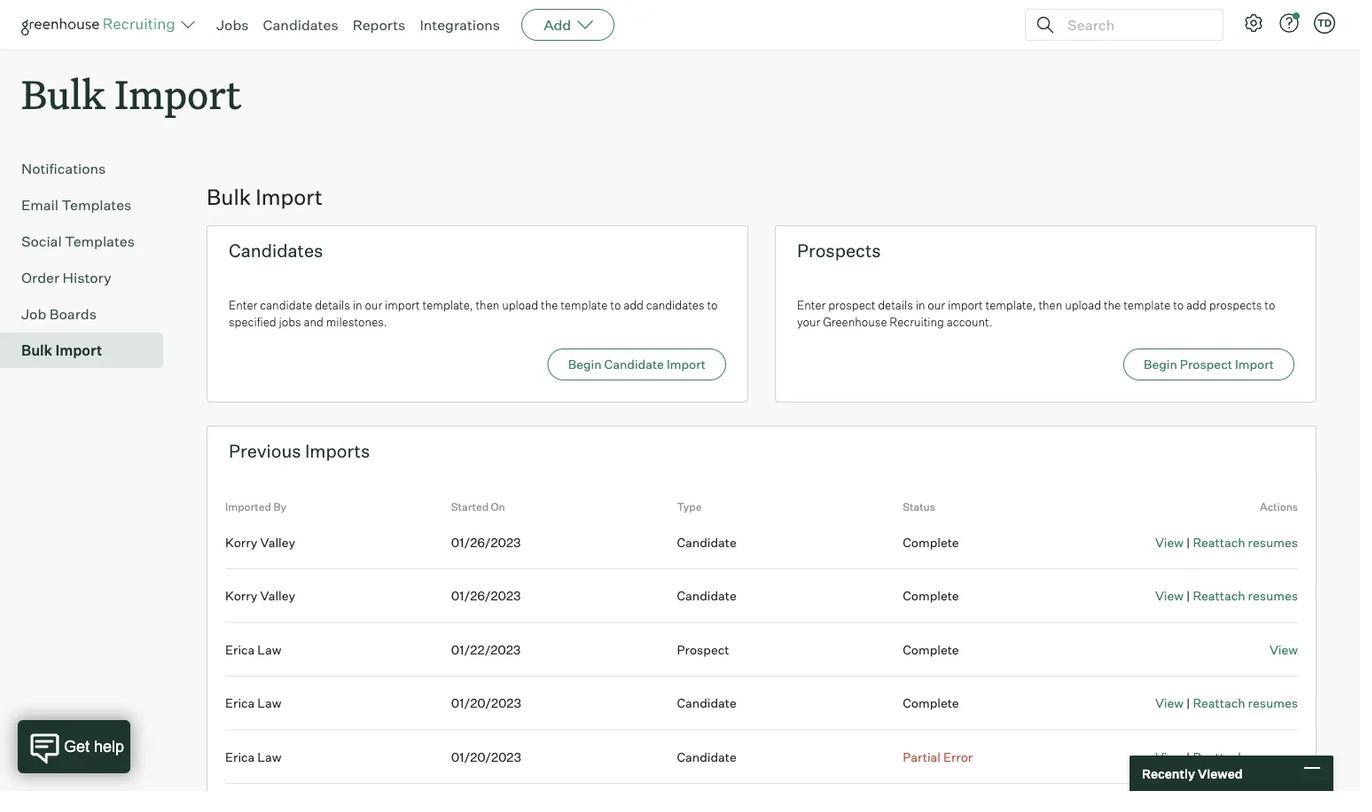 Task type: locate. For each thing, give the bounding box(es) containing it.
2 to from the left
[[707, 298, 718, 312]]

candidate for 4th reattach resumes link from the bottom of the page
[[677, 535, 737, 550]]

social
[[21, 233, 62, 250]]

erica law for 4th reattach resumes link
[[225, 749, 282, 765]]

jobs
[[279, 315, 301, 329]]

2 vertical spatial erica
[[225, 749, 255, 765]]

3 resumes from the top
[[1248, 695, 1298, 711]]

the inside enter candidate details in our import template, then upload the template to add candidates to specified jobs and milestones.
[[541, 298, 558, 312]]

upload inside enter prospect details in our import template, then upload the template to add prospects to your greenhouse recruiting account.
[[1065, 298, 1102, 312]]

order
[[21, 269, 59, 287]]

0 vertical spatial prospect
[[1180, 357, 1233, 372]]

0 vertical spatial erica
[[225, 642, 255, 657]]

our up milestones.
[[365, 298, 382, 312]]

korry valley
[[225, 535, 295, 550], [225, 588, 295, 604]]

0 horizontal spatial then
[[476, 298, 500, 312]]

01/22/2023
[[451, 642, 521, 657]]

prospect
[[1180, 357, 1233, 372], [677, 642, 729, 657]]

details up recruiting
[[878, 298, 913, 312]]

3 erica law from the top
[[225, 749, 282, 765]]

0 vertical spatial korry
[[225, 535, 258, 550]]

greenhouse recruiting image
[[21, 14, 181, 35]]

1 law from the top
[[258, 642, 282, 657]]

to right prospects
[[1265, 298, 1276, 312]]

import inside enter candidate details in our import template, then upload the template to add candidates to specified jobs and milestones.
[[385, 298, 420, 312]]

1 import from the left
[[385, 298, 420, 312]]

1 horizontal spatial prospect
[[1180, 357, 1233, 372]]

2 resumes from the top
[[1248, 588, 1298, 604]]

korry valley for 4th reattach resumes link from the bottom of the page
[[225, 535, 295, 550]]

add
[[544, 16, 571, 34]]

our
[[365, 298, 382, 312], [928, 298, 945, 312]]

integrations link
[[420, 16, 500, 34]]

the
[[541, 298, 558, 312], [1104, 298, 1121, 312]]

reports link
[[353, 16, 406, 34]]

1 01/26/2023 from the top
[[451, 535, 521, 550]]

details inside enter candidate details in our import template, then upload the template to add candidates to specified jobs and milestones.
[[315, 298, 350, 312]]

|
[[1187, 535, 1191, 550], [1187, 588, 1191, 604], [1187, 695, 1191, 711], [1187, 749, 1191, 765]]

templates up social templates link
[[62, 196, 132, 214]]

view for 4th reattach resumes link
[[1156, 749, 1184, 765]]

4 reattach resumes link from the top
[[1193, 749, 1298, 765]]

view
[[1156, 535, 1184, 550], [1156, 588, 1184, 604], [1270, 642, 1298, 657], [1156, 695, 1184, 711], [1156, 749, 1184, 765]]

to left candidates at the top of page
[[610, 298, 621, 312]]

reattach resumes link
[[1193, 535, 1298, 550], [1193, 588, 1298, 604], [1193, 695, 1298, 711], [1193, 749, 1298, 765]]

template, inside enter candidate details in our import template, then upload the template to add candidates to specified jobs and milestones.
[[423, 298, 473, 312]]

in
[[353, 298, 362, 312], [916, 298, 925, 312]]

1 vertical spatial 01/20/2023
[[451, 749, 521, 765]]

reports
[[353, 16, 406, 34]]

details
[[315, 298, 350, 312], [878, 298, 913, 312]]

2 enter from the left
[[797, 298, 826, 312]]

begin
[[568, 357, 602, 372], [1144, 357, 1178, 372]]

law
[[258, 642, 282, 657], [258, 695, 282, 711], [258, 749, 282, 765]]

2 begin from the left
[[1144, 357, 1178, 372]]

prospects
[[797, 240, 881, 262]]

0 horizontal spatial upload
[[502, 298, 538, 312]]

01/26/2023 down started on
[[451, 535, 521, 550]]

candidates up candidate
[[229, 240, 323, 262]]

01/20/2023 for partial error
[[451, 749, 521, 765]]

erica
[[225, 642, 255, 657], [225, 695, 255, 711], [225, 749, 255, 765]]

view | reattach resumes
[[1156, 535, 1298, 550], [1156, 588, 1298, 604], [1156, 695, 1298, 711], [1156, 749, 1298, 765]]

to left prospects
[[1173, 298, 1184, 312]]

2 our from the left
[[928, 298, 945, 312]]

jobs link
[[216, 16, 249, 34]]

2 in from the left
[[916, 298, 925, 312]]

1 horizontal spatial import
[[948, 298, 983, 312]]

1 template from the left
[[561, 298, 608, 312]]

in for prospects
[[916, 298, 925, 312]]

0 vertical spatial erica law
[[225, 642, 282, 657]]

0 vertical spatial 01/20/2023
[[451, 695, 521, 711]]

0 vertical spatial valley
[[260, 535, 295, 550]]

1 vertical spatial 01/26/2023
[[451, 588, 521, 604]]

account.
[[947, 315, 993, 329]]

1 horizontal spatial details
[[878, 298, 913, 312]]

then for prospects
[[1039, 298, 1063, 312]]

2 vertical spatial law
[[258, 749, 282, 765]]

enter prospect details in our import template, then upload the template to add prospects to your greenhouse recruiting account.
[[797, 298, 1276, 329]]

greenhouse
[[823, 315, 887, 329]]

candidate for second reattach resumes link
[[677, 588, 737, 604]]

enter up specified
[[229, 298, 257, 312]]

our inside enter candidate details in our import template, then upload the template to add candidates to specified jobs and milestones.
[[365, 298, 382, 312]]

0 horizontal spatial template
[[561, 298, 608, 312]]

then inside enter candidate details in our import template, then upload the template to add candidates to specified jobs and milestones.
[[476, 298, 500, 312]]

upload
[[502, 298, 538, 312], [1065, 298, 1102, 312]]

2 01/26/2023 from the top
[[451, 588, 521, 604]]

enter inside enter prospect details in our import template, then upload the template to add prospects to your greenhouse recruiting account.
[[797, 298, 826, 312]]

upload inside enter candidate details in our import template, then upload the template to add candidates to specified jobs and milestones.
[[502, 298, 538, 312]]

bulk inside "link"
[[21, 342, 52, 359]]

started
[[451, 500, 489, 514]]

import inside enter prospect details in our import template, then upload the template to add prospects to your greenhouse recruiting account.
[[948, 298, 983, 312]]

template for candidates
[[561, 298, 608, 312]]

templates
[[62, 196, 132, 214], [65, 233, 135, 250]]

candidate inside 'button'
[[604, 357, 664, 372]]

1 upload from the left
[[502, 298, 538, 312]]

01/20/2023 for complete
[[451, 695, 521, 711]]

begin inside begin candidate import 'button'
[[568, 357, 602, 372]]

then
[[476, 298, 500, 312], [1039, 298, 1063, 312]]

enter inside enter candidate details in our import template, then upload the template to add candidates to specified jobs and milestones.
[[229, 298, 257, 312]]

previous
[[229, 440, 301, 462]]

2 import from the left
[[948, 298, 983, 312]]

add left prospects
[[1187, 298, 1207, 312]]

configure image
[[1243, 12, 1265, 34]]

1 then from the left
[[476, 298, 500, 312]]

template,
[[423, 298, 473, 312], [986, 298, 1036, 312]]

history
[[63, 269, 112, 287]]

2 complete from the top
[[903, 588, 959, 604]]

1 vertical spatial law
[[258, 695, 282, 711]]

the for candidates
[[541, 298, 558, 312]]

4 | from the top
[[1187, 749, 1191, 765]]

| for second reattach resumes link
[[1187, 588, 1191, 604]]

1 vertical spatial templates
[[65, 233, 135, 250]]

1 template, from the left
[[423, 298, 473, 312]]

0 horizontal spatial add
[[624, 298, 644, 312]]

1 vertical spatial bulk import
[[207, 184, 323, 210]]

1 vertical spatial valley
[[260, 588, 295, 604]]

2 valley from the top
[[260, 588, 295, 604]]

begin inside begin prospect import button
[[1144, 357, 1178, 372]]

order history link
[[21, 267, 156, 288]]

add inside enter candidate details in our import template, then upload the template to add candidates to specified jobs and milestones.
[[624, 298, 644, 312]]

details inside enter prospect details in our import template, then upload the template to add prospects to your greenhouse recruiting account.
[[878, 298, 913, 312]]

view link
[[1156, 535, 1184, 550], [1156, 588, 1184, 604], [1270, 642, 1298, 657], [1156, 695, 1184, 711], [1156, 749, 1184, 765]]

type
[[677, 500, 702, 514]]

td button
[[1314, 12, 1336, 34]]

1 vertical spatial bulk
[[207, 184, 251, 210]]

job boards link
[[21, 303, 156, 325]]

our up recruiting
[[928, 298, 945, 312]]

import
[[385, 298, 420, 312], [948, 298, 983, 312]]

2 then from the left
[[1039, 298, 1063, 312]]

import for prospects
[[948, 298, 983, 312]]

1 vertical spatial korry
[[225, 588, 258, 604]]

enter up your
[[797, 298, 826, 312]]

resumes for 4th reattach resumes link
[[1248, 749, 1298, 765]]

1 view | reattach resumes from the top
[[1156, 535, 1298, 550]]

2 korry valley from the top
[[225, 588, 295, 604]]

in up milestones.
[[353, 298, 362, 312]]

3 reattach resumes link from the top
[[1193, 695, 1298, 711]]

0 horizontal spatial in
[[353, 298, 362, 312]]

1 horizontal spatial add
[[1187, 298, 1207, 312]]

4 view | reattach resumes from the top
[[1156, 749, 1298, 765]]

1 vertical spatial erica law
[[225, 695, 282, 711]]

1 horizontal spatial the
[[1104, 298, 1121, 312]]

our for candidates
[[365, 298, 382, 312]]

and
[[304, 315, 324, 329]]

0 horizontal spatial details
[[315, 298, 350, 312]]

view for 4th reattach resumes link from the bottom of the page
[[1156, 535, 1184, 550]]

korry valley for second reattach resumes link
[[225, 588, 295, 604]]

imported by
[[225, 500, 287, 514]]

jobs
[[216, 16, 249, 34]]

in inside enter prospect details in our import template, then upload the template to add prospects to your greenhouse recruiting account.
[[916, 298, 925, 312]]

our inside enter prospect details in our import template, then upload the template to add prospects to your greenhouse recruiting account.
[[928, 298, 945, 312]]

2 | from the top
[[1187, 588, 1191, 604]]

4 resumes from the top
[[1248, 749, 1298, 765]]

2 erica from the top
[[225, 695, 255, 711]]

reattach
[[1193, 535, 1246, 550], [1193, 588, 1246, 604], [1193, 695, 1246, 711], [1193, 749, 1246, 765]]

1 | from the top
[[1187, 535, 1191, 550]]

0 vertical spatial 01/26/2023
[[451, 535, 521, 550]]

1 horizontal spatial template
[[1124, 298, 1171, 312]]

1 our from the left
[[365, 298, 382, 312]]

0 horizontal spatial prospect
[[677, 642, 729, 657]]

| for 4th reattach resumes link
[[1187, 749, 1191, 765]]

1 horizontal spatial template,
[[986, 298, 1036, 312]]

import up account.
[[948, 298, 983, 312]]

1 01/20/2023 from the top
[[451, 695, 521, 711]]

td
[[1318, 17, 1332, 29]]

template inside enter candidate details in our import template, then upload the template to add candidates to specified jobs and milestones.
[[561, 298, 608, 312]]

2 erica law from the top
[[225, 695, 282, 711]]

template
[[561, 298, 608, 312], [1124, 298, 1171, 312]]

to
[[610, 298, 621, 312], [707, 298, 718, 312], [1173, 298, 1184, 312], [1265, 298, 1276, 312]]

1 horizontal spatial in
[[916, 298, 925, 312]]

resumes for second reattach resumes link from the bottom
[[1248, 695, 1298, 711]]

view for second reattach resumes link from the bottom
[[1156, 695, 1184, 711]]

0 horizontal spatial begin
[[568, 357, 602, 372]]

1 details from the left
[[315, 298, 350, 312]]

begin for candidates
[[568, 357, 602, 372]]

prospect inside button
[[1180, 357, 1233, 372]]

to right candidates at the top of page
[[707, 298, 718, 312]]

2 vertical spatial bulk
[[21, 342, 52, 359]]

details up and
[[315, 298, 350, 312]]

1 valley from the top
[[260, 535, 295, 550]]

candidate
[[260, 298, 313, 312]]

template, for prospects
[[986, 298, 1036, 312]]

1 horizontal spatial upload
[[1065, 298, 1102, 312]]

enter candidate details in our import template, then upload the template to add candidates to specified jobs and milestones.
[[229, 298, 718, 329]]

2 view | reattach resumes from the top
[[1156, 588, 1298, 604]]

begin prospect import button
[[1124, 349, 1295, 381]]

1 horizontal spatial enter
[[797, 298, 826, 312]]

begin for prospects
[[1144, 357, 1178, 372]]

bulk import
[[21, 67, 242, 120], [207, 184, 323, 210], [21, 342, 102, 359]]

candidates
[[263, 16, 338, 34], [229, 240, 323, 262]]

2 add from the left
[[1187, 298, 1207, 312]]

1 the from the left
[[541, 298, 558, 312]]

01/26/2023 up 01/22/2023
[[451, 588, 521, 604]]

0 horizontal spatial our
[[365, 298, 382, 312]]

then inside enter prospect details in our import template, then upload the template to add prospects to your greenhouse recruiting account.
[[1039, 298, 1063, 312]]

template inside enter prospect details in our import template, then upload the template to add prospects to your greenhouse recruiting account.
[[1124, 298, 1171, 312]]

4 reattach from the top
[[1193, 749, 1246, 765]]

01/26/2023
[[451, 535, 521, 550], [451, 588, 521, 604]]

partial error
[[903, 749, 973, 765]]

recently
[[1142, 766, 1196, 781]]

candidate
[[604, 357, 664, 372], [677, 535, 737, 550], [677, 588, 737, 604], [677, 695, 737, 711], [677, 749, 737, 765]]

view | reattach resumes for second reattach resumes link
[[1156, 588, 1298, 604]]

add for prospects
[[1187, 298, 1207, 312]]

3 erica from the top
[[225, 749, 255, 765]]

2 template from the left
[[1124, 298, 1171, 312]]

begin prospect import
[[1144, 357, 1274, 372]]

view for second reattach resumes link
[[1156, 588, 1184, 604]]

notifications link
[[21, 158, 156, 179]]

import
[[115, 67, 242, 120], [256, 184, 323, 210], [55, 342, 102, 359], [667, 357, 706, 372], [1235, 357, 1274, 372]]

add
[[624, 298, 644, 312], [1187, 298, 1207, 312]]

2 the from the left
[[1104, 298, 1121, 312]]

template up begin prospect import
[[1124, 298, 1171, 312]]

0 vertical spatial templates
[[62, 196, 132, 214]]

begin candidate import
[[568, 357, 706, 372]]

1 erica law from the top
[[225, 642, 282, 657]]

error
[[944, 749, 973, 765]]

korry
[[225, 535, 258, 550], [225, 588, 258, 604]]

templates for social templates
[[65, 233, 135, 250]]

2 details from the left
[[878, 298, 913, 312]]

2 template, from the left
[[986, 298, 1036, 312]]

1 add from the left
[[624, 298, 644, 312]]

valley
[[260, 535, 295, 550], [260, 588, 295, 604]]

template, inside enter prospect details in our import template, then upload the template to add prospects to your greenhouse recruiting account.
[[986, 298, 1036, 312]]

3 to from the left
[[1173, 298, 1184, 312]]

0 vertical spatial law
[[258, 642, 282, 657]]

the inside enter prospect details in our import template, then upload the template to add prospects to your greenhouse recruiting account.
[[1104, 298, 1121, 312]]

import up milestones.
[[385, 298, 420, 312]]

1 resumes from the top
[[1248, 535, 1298, 550]]

4 to from the left
[[1265, 298, 1276, 312]]

2 upload from the left
[[1065, 298, 1102, 312]]

01/26/2023 for 4th reattach resumes link from the bottom of the page
[[451, 535, 521, 550]]

by
[[274, 500, 287, 514]]

3 view | reattach resumes from the top
[[1156, 695, 1298, 711]]

0 horizontal spatial the
[[541, 298, 558, 312]]

templates up the order history 'link'
[[65, 233, 135, 250]]

2 vertical spatial bulk import
[[21, 342, 102, 359]]

3 complete from the top
[[903, 642, 959, 657]]

in up recruiting
[[916, 298, 925, 312]]

1 horizontal spatial our
[[928, 298, 945, 312]]

resumes
[[1248, 535, 1298, 550], [1248, 588, 1298, 604], [1248, 695, 1298, 711], [1248, 749, 1298, 765]]

2 01/20/2023 from the top
[[451, 749, 521, 765]]

enter
[[229, 298, 257, 312], [797, 298, 826, 312]]

1 horizontal spatial begin
[[1144, 357, 1178, 372]]

2 reattach from the top
[[1193, 588, 1246, 604]]

candidates right jobs
[[263, 16, 338, 34]]

0 horizontal spatial import
[[385, 298, 420, 312]]

1 korry from the top
[[225, 535, 258, 550]]

valley for 4th reattach resumes link from the bottom of the page
[[260, 535, 295, 550]]

0 horizontal spatial template,
[[423, 298, 473, 312]]

0 vertical spatial korry valley
[[225, 535, 295, 550]]

partial
[[903, 749, 941, 765]]

complete
[[903, 535, 959, 550], [903, 588, 959, 604], [903, 642, 959, 657], [903, 695, 959, 711]]

in inside enter candidate details in our import template, then upload the template to add candidates to specified jobs and milestones.
[[353, 298, 362, 312]]

email
[[21, 196, 58, 214]]

add inside enter prospect details in our import template, then upload the template to add prospects to your greenhouse recruiting account.
[[1187, 298, 1207, 312]]

add left candidates at the top of page
[[624, 298, 644, 312]]

1 complete from the top
[[903, 535, 959, 550]]

1 begin from the left
[[568, 357, 602, 372]]

email templates link
[[21, 194, 156, 216]]

1 vertical spatial erica
[[225, 695, 255, 711]]

0 vertical spatial bulk
[[21, 67, 106, 120]]

imported
[[225, 500, 271, 514]]

01/20/2023
[[451, 695, 521, 711], [451, 749, 521, 765]]

0 horizontal spatial enter
[[229, 298, 257, 312]]

1 vertical spatial korry valley
[[225, 588, 295, 604]]

1 korry valley from the top
[[225, 535, 295, 550]]

1 horizontal spatial then
[[1039, 298, 1063, 312]]

1 in from the left
[[353, 298, 362, 312]]

2 vertical spatial erica law
[[225, 749, 282, 765]]

template up begin candidate import
[[561, 298, 608, 312]]

in for candidates
[[353, 298, 362, 312]]

3 law from the top
[[258, 749, 282, 765]]

1 enter from the left
[[229, 298, 257, 312]]

3 | from the top
[[1187, 695, 1191, 711]]

1 vertical spatial prospect
[[677, 642, 729, 657]]

social templates link
[[21, 231, 156, 252]]

view | reattach resumes for 4th reattach resumes link from the bottom of the page
[[1156, 535, 1298, 550]]



Task type: describe. For each thing, give the bounding box(es) containing it.
view | reattach resumes for second reattach resumes link from the bottom
[[1156, 695, 1298, 711]]

job boards
[[21, 305, 97, 323]]

recently viewed
[[1142, 766, 1243, 781]]

candidate for second reattach resumes link from the bottom
[[677, 695, 737, 711]]

our for prospects
[[928, 298, 945, 312]]

2 reattach resumes link from the top
[[1193, 588, 1298, 604]]

prospects
[[1209, 298, 1262, 312]]

on
[[491, 500, 505, 514]]

started on
[[451, 500, 505, 514]]

1 erica from the top
[[225, 642, 255, 657]]

resumes for second reattach resumes link
[[1248, 588, 1298, 604]]

email templates
[[21, 196, 132, 214]]

bulk import link
[[21, 340, 156, 361]]

upload for candidates
[[502, 298, 538, 312]]

1 to from the left
[[610, 298, 621, 312]]

add for candidates
[[624, 298, 644, 312]]

milestones.
[[326, 315, 387, 329]]

boards
[[49, 305, 97, 323]]

enter for candidates
[[229, 298, 257, 312]]

0 vertical spatial candidates
[[263, 16, 338, 34]]

import inside 'button'
[[667, 357, 706, 372]]

template, for candidates
[[423, 298, 473, 312]]

candidates link
[[263, 16, 338, 34]]

Search text field
[[1063, 12, 1207, 38]]

begin candidate import button
[[548, 349, 726, 381]]

candidate for 4th reattach resumes link
[[677, 749, 737, 765]]

import for candidates
[[385, 298, 420, 312]]

td button
[[1311, 9, 1339, 37]]

4 complete from the top
[[903, 695, 959, 711]]

add button
[[522, 9, 615, 41]]

then for candidates
[[476, 298, 500, 312]]

1 reattach from the top
[[1193, 535, 1246, 550]]

the for prospects
[[1104, 298, 1121, 312]]

previous imports
[[229, 440, 370, 462]]

valley for second reattach resumes link
[[260, 588, 295, 604]]

upload for prospects
[[1065, 298, 1102, 312]]

1 reattach resumes link from the top
[[1193, 535, 1298, 550]]

templates for email templates
[[62, 196, 132, 214]]

import inside button
[[1235, 357, 1274, 372]]

view | reattach resumes for 4th reattach resumes link
[[1156, 749, 1298, 765]]

integrations
[[420, 16, 500, 34]]

actions
[[1260, 500, 1298, 514]]

| for second reattach resumes link from the bottom
[[1187, 695, 1191, 711]]

2 korry from the top
[[225, 588, 258, 604]]

details for prospects
[[878, 298, 913, 312]]

| for 4th reattach resumes link from the bottom of the page
[[1187, 535, 1191, 550]]

viewed
[[1198, 766, 1243, 781]]

template for prospects
[[1124, 298, 1171, 312]]

job
[[21, 305, 46, 323]]

specified
[[229, 315, 276, 329]]

candidates
[[646, 298, 705, 312]]

prospect
[[829, 298, 876, 312]]

status
[[903, 500, 936, 514]]

import inside "link"
[[55, 342, 102, 359]]

0 vertical spatial bulk import
[[21, 67, 242, 120]]

your
[[797, 315, 821, 329]]

bulk import inside "link"
[[21, 342, 102, 359]]

order history
[[21, 269, 112, 287]]

recruiting
[[890, 315, 944, 329]]

notifications
[[21, 160, 106, 178]]

01/26/2023 for second reattach resumes link
[[451, 588, 521, 604]]

details for candidates
[[315, 298, 350, 312]]

enter for prospects
[[797, 298, 826, 312]]

social templates
[[21, 233, 135, 250]]

2 law from the top
[[258, 695, 282, 711]]

erica law for second reattach resumes link from the bottom
[[225, 695, 282, 711]]

imports
[[305, 440, 370, 462]]

resumes for 4th reattach resumes link from the bottom of the page
[[1248, 535, 1298, 550]]

1 vertical spatial candidates
[[229, 240, 323, 262]]

3 reattach from the top
[[1193, 695, 1246, 711]]



Task type: vqa. For each thing, say whether or not it's contained in the screenshot.


